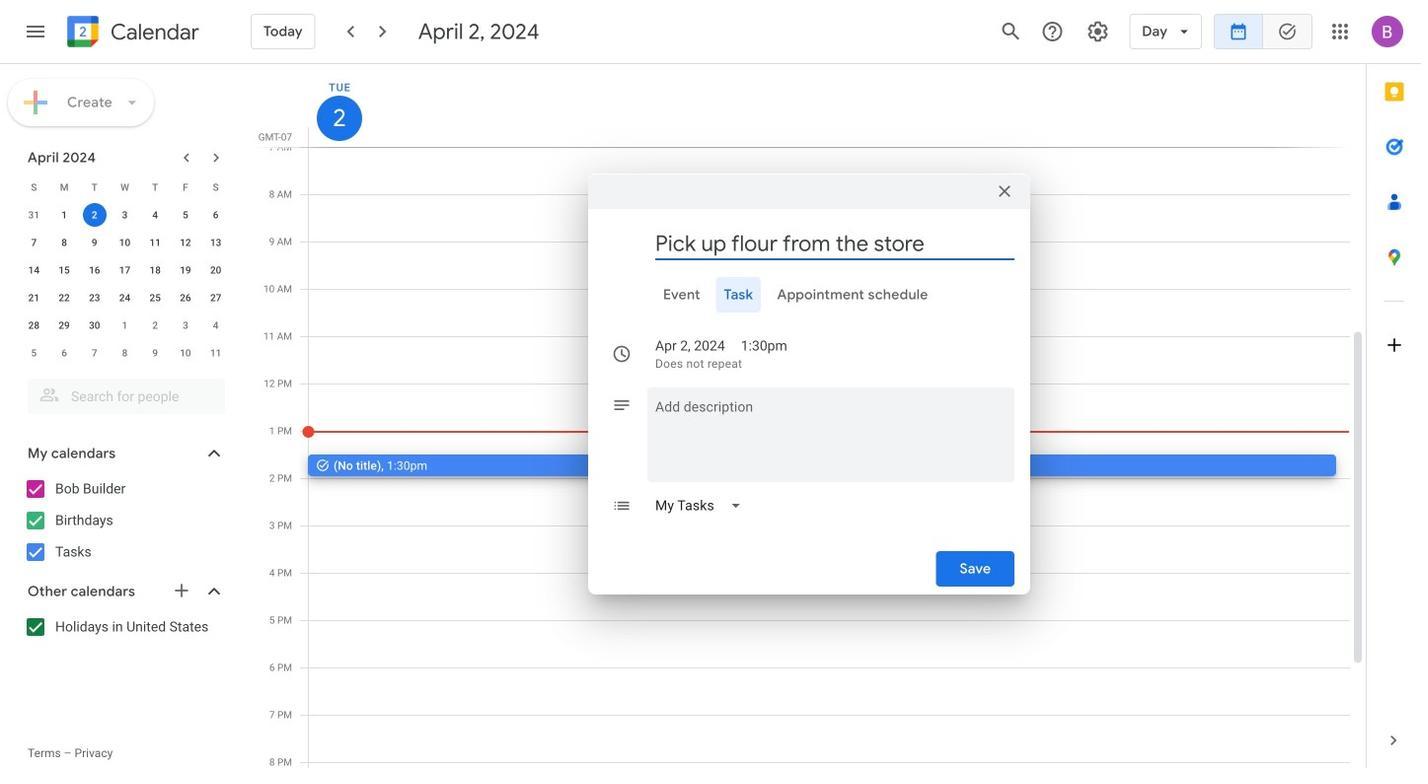 Task type: describe. For each thing, give the bounding box(es) containing it.
6 element
[[204, 203, 228, 227]]

Add title text field
[[655, 229, 1015, 259]]

add other calendars image
[[172, 581, 191, 601]]

4 element
[[143, 203, 167, 227]]

2, today element
[[83, 203, 106, 227]]

1 element
[[52, 203, 76, 227]]

may 2 element
[[143, 314, 167, 338]]

27 element
[[204, 286, 228, 310]]

settings menu image
[[1086, 20, 1110, 43]]

19 element
[[174, 259, 197, 282]]

calendar element
[[63, 12, 199, 55]]

9 element
[[83, 231, 106, 255]]

16 element
[[83, 259, 106, 282]]

7 element
[[22, 231, 46, 255]]

8 element
[[52, 231, 76, 255]]

15 element
[[52, 259, 76, 282]]

13 element
[[204, 231, 228, 255]]

may 8 element
[[113, 341, 137, 365]]

2 row from the top
[[19, 201, 231, 229]]

heading inside calendar element
[[107, 20, 199, 44]]

main drawer image
[[24, 20, 47, 43]]

may 3 element
[[174, 314, 197, 338]]

Search for people text field
[[39, 379, 213, 415]]

23 element
[[83, 286, 106, 310]]

march 31 element
[[22, 203, 46, 227]]

11 element
[[143, 231, 167, 255]]

1 row from the top
[[19, 174, 231, 201]]

may 10 element
[[174, 341, 197, 365]]

Add description text field
[[647, 396, 1015, 467]]

14 element
[[22, 259, 46, 282]]

0 horizontal spatial tab list
[[604, 277, 1015, 313]]

april 2024 grid
[[19, 174, 231, 367]]



Task type: vqa. For each thing, say whether or not it's contained in the screenshot.
2, today Element
yes



Task type: locate. For each thing, give the bounding box(es) containing it.
25 element
[[143, 286, 167, 310]]

my calendars list
[[4, 474, 245, 569]]

None search field
[[0, 371, 245, 415]]

may 7 element
[[83, 341, 106, 365]]

row
[[19, 174, 231, 201], [19, 201, 231, 229], [19, 229, 231, 257], [19, 257, 231, 284], [19, 284, 231, 312], [19, 312, 231, 340], [19, 340, 231, 367]]

21 element
[[22, 286, 46, 310]]

cell
[[79, 201, 110, 229]]

3 row from the top
[[19, 229, 231, 257]]

column header
[[308, 64, 1350, 147]]

3 element
[[113, 203, 137, 227]]

17 element
[[113, 259, 137, 282]]

6 row from the top
[[19, 312, 231, 340]]

may 1 element
[[113, 314, 137, 338]]

4 row from the top
[[19, 257, 231, 284]]

heading
[[107, 20, 199, 44]]

30 element
[[83, 314, 106, 338]]

row up the 24 element
[[19, 257, 231, 284]]

row up '3' element
[[19, 174, 231, 201]]

28 element
[[22, 314, 46, 338]]

1 horizontal spatial tab list
[[1367, 64, 1421, 714]]

row group
[[19, 201, 231, 367]]

12 element
[[174, 231, 197, 255]]

may 11 element
[[204, 341, 228, 365]]

24 element
[[113, 286, 137, 310]]

None field
[[647, 483, 758, 530]]

7 row from the top
[[19, 340, 231, 367]]

tab list
[[1367, 64, 1421, 714], [604, 277, 1015, 313]]

cell inside april 2024 grid
[[79, 201, 110, 229]]

22 element
[[52, 286, 76, 310]]

row down the may 1 element
[[19, 340, 231, 367]]

row down the 24 element
[[19, 312, 231, 340]]

29 element
[[52, 314, 76, 338]]

5 element
[[174, 203, 197, 227]]

10 element
[[113, 231, 137, 255]]

tuesday, april 2, today element
[[317, 96, 362, 141]]

row up 17 element on the top of the page
[[19, 229, 231, 257]]

20 element
[[204, 259, 228, 282]]

5 row from the top
[[19, 284, 231, 312]]

row down 17 element on the top of the page
[[19, 284, 231, 312]]

may 5 element
[[22, 341, 46, 365]]

may 6 element
[[52, 341, 76, 365]]

18 element
[[143, 259, 167, 282]]

grid
[[253, 64, 1366, 769]]

26 element
[[174, 286, 197, 310]]

may 9 element
[[143, 341, 167, 365]]

may 4 element
[[204, 314, 228, 338]]

row up the 10 element
[[19, 201, 231, 229]]



